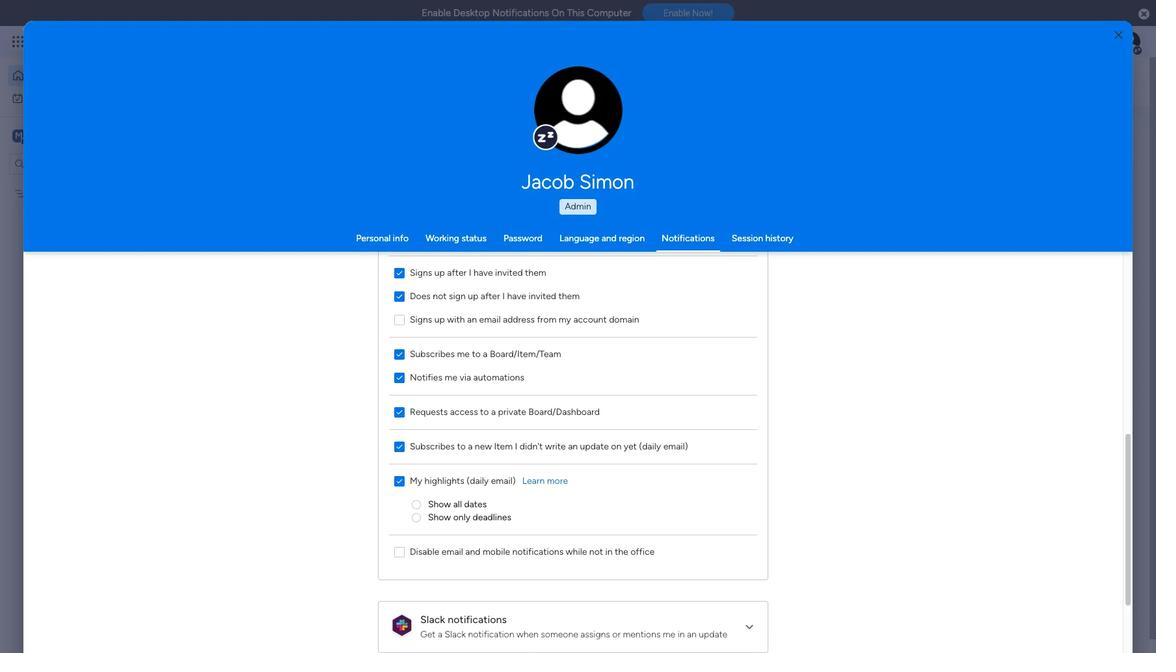 Task type: vqa. For each thing, say whether or not it's contained in the screenshot.
bottommost Up
yes



Task type: locate. For each thing, give the bounding box(es) containing it.
home
[[30, 70, 55, 81]]

0 vertical spatial subscribes
[[410, 349, 455, 360]]

(daily up dates
[[467, 476, 489, 487]]

home button
[[8, 65, 140, 86]]

0 vertical spatial have
[[474, 267, 493, 278]]

subscribes down requests
[[410, 441, 455, 452]]

2 horizontal spatial and
[[602, 233, 617, 244]]

work down "home"
[[43, 92, 63, 103]]

1 vertical spatial signs
[[410, 314, 433, 325]]

show left all
[[428, 499, 451, 510]]

language and region link
[[560, 233, 645, 244]]

0 vertical spatial my
[[29, 92, 41, 103]]

1 vertical spatial email
[[442, 547, 464, 558]]

yet
[[624, 441, 637, 452]]

1 horizontal spatial in
[[678, 629, 685, 640]]

notifications up the notification
[[448, 614, 507, 626]]

to for access
[[481, 407, 489, 418]]

1 vertical spatial them
[[559, 291, 580, 302]]

and left start
[[420, 445, 438, 458]]

notifications inside region
[[513, 547, 564, 558]]

mobile
[[483, 547, 511, 558]]

a for me
[[483, 349, 488, 360]]

and left mobile
[[466, 547, 481, 558]]

an right write
[[568, 441, 578, 452]]

show for show only deadlines
[[428, 512, 451, 523]]

work
[[43, 92, 63, 103], [247, 286, 267, 297]]

0 horizontal spatial email
[[442, 547, 464, 558]]

1 signs from the top
[[410, 267, 433, 278]]

after
[[448, 267, 467, 278], [481, 291, 501, 302]]

slack notifications get a slack notification when someone assigns or mentions me in an update
[[421, 614, 728, 640]]

notifications
[[513, 547, 564, 558], [448, 614, 507, 626]]

2 horizontal spatial i
[[515, 441, 518, 452]]

invite your teammates and start collaborating
[[313, 445, 526, 458]]

1 horizontal spatial email
[[480, 314, 501, 325]]

invited up does not sign up after i have invited them at the top
[[496, 267, 523, 278]]

2 vertical spatial up
[[435, 314, 445, 325]]

1 show from the top
[[428, 499, 451, 510]]

them down the password link
[[525, 267, 547, 278]]

and
[[602, 233, 617, 244], [420, 445, 438, 458], [466, 547, 481, 558]]

subscribes for subscribes to a new item i didn't write an update on yet (daily email)
[[410, 441, 455, 452]]

1 horizontal spatial work
[[247, 286, 267, 297]]

working
[[426, 233, 460, 244]]

enable
[[422, 7, 451, 19], [664, 8, 691, 18]]

my left highlights
[[410, 476, 423, 487]]

2 subscribes from the top
[[410, 441, 455, 452]]

my left board
[[31, 188, 43, 199]]

workspace down add to favorites image
[[355, 286, 399, 297]]

enable for enable desktop notifications on this computer
[[422, 7, 451, 19]]

2 vertical spatial an
[[688, 629, 697, 640]]

subscribes up notifies
[[410, 349, 455, 360]]

0 horizontal spatial after
[[448, 267, 467, 278]]

an right mentions
[[688, 629, 697, 640]]

your
[[341, 445, 362, 458]]

notifications left on
[[493, 7, 550, 19]]

option
[[0, 182, 166, 184]]

to left new
[[457, 441, 466, 452]]

1 vertical spatial workspace
[[355, 286, 399, 297]]

1 vertical spatial to
[[481, 407, 489, 418]]

admin
[[565, 201, 592, 212]]

0 horizontal spatial main
[[30, 129, 53, 142]]

0 horizontal spatial invited
[[496, 267, 523, 278]]

0 horizontal spatial update
[[580, 441, 609, 452]]

didn't
[[520, 441, 543, 452]]

1 vertical spatial and
[[420, 445, 438, 458]]

1 horizontal spatial and
[[466, 547, 481, 558]]

0 horizontal spatial work
[[43, 92, 63, 103]]

1 horizontal spatial email)
[[664, 441, 689, 452]]

1 horizontal spatial after
[[481, 291, 501, 302]]

0 horizontal spatial notifications
[[448, 614, 507, 626]]

1 vertical spatial my
[[31, 188, 43, 199]]

update
[[580, 441, 609, 452], [699, 629, 728, 640]]

1 horizontal spatial enable
[[664, 8, 691, 18]]

update inside slack notifications get a slack notification when someone assigns or mentions me in an update
[[699, 629, 728, 640]]

enable left "now!"
[[664, 8, 691, 18]]

an
[[468, 314, 477, 325], [568, 441, 578, 452], [688, 629, 697, 640]]

change profile picture button
[[535, 66, 623, 155]]

i right item
[[515, 441, 518, 452]]

workspace image
[[12, 129, 25, 143]]

1 vertical spatial i
[[503, 291, 505, 302]]

0 vertical spatial work
[[43, 92, 63, 103]]

email)
[[664, 441, 689, 452], [491, 476, 516, 487]]

my down "home"
[[29, 92, 41, 103]]

deadlines
[[473, 512, 512, 523]]

a left new
[[468, 441, 473, 452]]

disable email and mobile notifications while not in the office
[[410, 547, 655, 558]]

0 horizontal spatial have
[[474, 267, 493, 278]]

show down show all dates
[[428, 512, 451, 523]]

1 horizontal spatial notifications
[[513, 547, 564, 558]]

signs for signs up with an email address from my account domain
[[410, 314, 433, 325]]

an right with
[[468, 314, 477, 325]]

my for my highlights (daily email)
[[410, 476, 423, 487]]

private
[[498, 407, 527, 418]]

0 vertical spatial after
[[448, 267, 467, 278]]

main right >
[[333, 286, 352, 297]]

i up address
[[503, 291, 505, 302]]

notifications right region
[[662, 233, 715, 244]]

a left private
[[492, 407, 496, 418]]

in left the
[[606, 547, 613, 558]]

0 vertical spatial in
[[606, 547, 613, 558]]

help center element
[[929, 582, 1124, 634]]

this
[[567, 7, 585, 19]]

a
[[483, 349, 488, 360], [492, 407, 496, 418], [468, 441, 473, 452], [438, 629, 443, 640]]

personal
[[356, 233, 391, 244]]

0 vertical spatial (daily
[[640, 441, 662, 452]]

to up notifies me via automations at left bottom
[[472, 349, 481, 360]]

0 vertical spatial email
[[480, 314, 501, 325]]

signs up does
[[410, 267, 433, 278]]

requests access to a private board/dashboard
[[410, 407, 600, 418]]

1 horizontal spatial invited
[[529, 291, 557, 302]]

email) left learn
[[491, 476, 516, 487]]

0 horizontal spatial enable
[[422, 7, 451, 19]]

1 vertical spatial (daily
[[467, 476, 489, 487]]

email) right the yet
[[664, 441, 689, 452]]

(daily
[[640, 441, 662, 452], [467, 476, 489, 487]]

language and region
[[560, 233, 645, 244]]

0 vertical spatial me
[[457, 349, 470, 360]]

after up sign
[[448, 267, 467, 278]]

not right while in the bottom of the page
[[590, 547, 604, 558]]

email right disable
[[442, 547, 464, 558]]

up right sign
[[468, 291, 479, 302]]

invited up the from
[[529, 291, 557, 302]]

enable desktop notifications on this computer
[[422, 7, 632, 19]]

1 vertical spatial show
[[428, 512, 451, 523]]

me right mentions
[[663, 629, 676, 640]]

to right access
[[481, 407, 489, 418]]

main inside workspace selection element
[[30, 129, 53, 142]]

main right workspace image
[[30, 129, 53, 142]]

get
[[421, 629, 436, 640]]

1 vertical spatial notifications
[[662, 233, 715, 244]]

enable now! button
[[642, 3, 735, 23]]

2 vertical spatial my
[[410, 476, 423, 487]]

0 horizontal spatial them
[[525, 267, 547, 278]]

domain
[[610, 314, 640, 325]]

after down signs up after i have invited them
[[481, 291, 501, 302]]

an inside slack notifications get a slack notification when someone assigns or mentions me in an update
[[688, 629, 697, 640]]

change
[[551, 118, 580, 127]]

slack up get
[[421, 614, 446, 626]]

have up does not sign up after i have invited them at the top
[[474, 267, 493, 278]]

region
[[379, 72, 768, 580]]

0 vertical spatial up
[[435, 267, 445, 278]]

workspace up search in workspace field
[[55, 129, 107, 142]]

have up address
[[507, 291, 527, 302]]

a right get
[[438, 629, 443, 640]]

my inside list box
[[31, 188, 43, 199]]

a up the "automations"
[[483, 349, 488, 360]]

and left region
[[602, 233, 617, 244]]

1 vertical spatial not
[[590, 547, 604, 558]]

0 horizontal spatial in
[[606, 547, 613, 558]]

enable inside enable now! button
[[664, 8, 691, 18]]

email
[[480, 314, 501, 325], [442, 547, 464, 558]]

not left sign
[[433, 291, 447, 302]]

in inside region
[[606, 547, 613, 558]]

0 horizontal spatial an
[[468, 314, 477, 325]]

0 horizontal spatial and
[[420, 445, 438, 458]]

account
[[574, 314, 607, 325]]

1 vertical spatial up
[[468, 291, 479, 302]]

a inside slack notifications get a slack notification when someone assigns or mentions me in an update
[[438, 629, 443, 640]]

2 vertical spatial me
[[663, 629, 676, 640]]

jacob
[[522, 171, 575, 194]]

item
[[495, 441, 513, 452]]

1 horizontal spatial an
[[568, 441, 578, 452]]

password link
[[504, 233, 543, 244]]

working status
[[426, 233, 487, 244]]

1 vertical spatial email)
[[491, 476, 516, 487]]

1 horizontal spatial have
[[507, 291, 527, 302]]

0 vertical spatial main
[[30, 129, 53, 142]]

0 horizontal spatial i
[[469, 267, 472, 278]]

0 vertical spatial notifications
[[493, 7, 550, 19]]

2 signs from the top
[[410, 314, 433, 325]]

workspace selection element
[[12, 128, 109, 145]]

me for notifies
[[445, 372, 458, 383]]

0 vertical spatial update
[[580, 441, 609, 452]]

Search in workspace field
[[27, 156, 109, 171]]

to for me
[[472, 349, 481, 360]]

0 horizontal spatial (daily
[[467, 476, 489, 487]]

0 vertical spatial i
[[469, 267, 472, 278]]

0 horizontal spatial email)
[[491, 476, 516, 487]]

0 vertical spatial notifications
[[513, 547, 564, 558]]

0 vertical spatial show
[[428, 499, 451, 510]]

invited
[[496, 267, 523, 278], [529, 291, 557, 302]]

0 vertical spatial not
[[433, 291, 447, 302]]

1 horizontal spatial main
[[333, 286, 352, 297]]

email down does not sign up after i have invited them at the top
[[480, 314, 501, 325]]

1 horizontal spatial notifications
[[662, 233, 715, 244]]

1 vertical spatial subscribes
[[410, 441, 455, 452]]

1 vertical spatial notifications
[[448, 614, 507, 626]]

dates
[[465, 499, 487, 510]]

my inside button
[[29, 92, 41, 103]]

signs
[[410, 267, 433, 278], [410, 314, 433, 325]]

up
[[435, 267, 445, 278], [468, 291, 479, 302], [435, 314, 445, 325]]

0 horizontal spatial notifications
[[493, 7, 550, 19]]

1 vertical spatial an
[[568, 441, 578, 452]]

1 subscribes from the top
[[410, 349, 455, 360]]

someone
[[541, 629, 579, 640]]

me inside slack notifications get a slack notification when someone assigns or mentions me in an update
[[663, 629, 676, 640]]

me left via
[[445, 372, 458, 383]]

2 vertical spatial and
[[466, 547, 481, 558]]

2 show from the top
[[428, 512, 451, 523]]

up down working
[[435, 267, 445, 278]]

my for my board
[[31, 188, 43, 199]]

0 vertical spatial and
[[602, 233, 617, 244]]

0 vertical spatial slack
[[421, 614, 446, 626]]

i
[[469, 267, 472, 278], [503, 291, 505, 302], [515, 441, 518, 452]]

signs for signs up after i have invited them
[[410, 267, 433, 278]]

notifications left while in the bottom of the page
[[513, 547, 564, 558]]

board/item/team
[[490, 349, 562, 360]]

0 vertical spatial workspace
[[55, 129, 107, 142]]

(daily right the yet
[[640, 441, 662, 452]]

in right mentions
[[678, 629, 685, 640]]

2 vertical spatial i
[[515, 441, 518, 452]]

1 horizontal spatial i
[[503, 291, 505, 302]]

notifications
[[493, 7, 550, 19], [662, 233, 715, 244]]

0 vertical spatial signs
[[410, 267, 433, 278]]

1 vertical spatial in
[[678, 629, 685, 640]]

main
[[30, 129, 53, 142], [333, 286, 352, 297]]

them up my
[[559, 291, 580, 302]]

enable left desktop
[[422, 7, 451, 19]]

history
[[766, 233, 794, 244]]

add to favorites image
[[382, 264, 395, 277]]

1 horizontal spatial update
[[699, 629, 728, 640]]

jacob simon image
[[1120, 31, 1141, 52]]

2 horizontal spatial an
[[688, 629, 697, 640]]

1 vertical spatial update
[[699, 629, 728, 640]]

does
[[410, 291, 431, 302]]

1 horizontal spatial workspace
[[355, 286, 399, 297]]

slack right get
[[445, 629, 466, 640]]

region
[[619, 233, 645, 244]]

my
[[29, 92, 41, 103], [31, 188, 43, 199], [410, 476, 423, 487]]

0 vertical spatial to
[[472, 349, 481, 360]]

work left management
[[247, 286, 267, 297]]

i up does not sign up after i have invited them at the top
[[469, 267, 472, 278]]

to
[[472, 349, 481, 360], [481, 407, 489, 418], [457, 441, 466, 452]]

not
[[433, 291, 447, 302], [590, 547, 604, 558]]

2 vertical spatial to
[[457, 441, 466, 452]]

my for my work
[[29, 92, 41, 103]]

have
[[474, 267, 493, 278], [507, 291, 527, 302]]

notifies me via automations
[[410, 372, 525, 383]]

my work
[[29, 92, 63, 103]]

up left with
[[435, 314, 445, 325]]

close image
[[1116, 30, 1123, 40]]

computer
[[587, 7, 632, 19]]

me up via
[[457, 349, 470, 360]]

1 vertical spatial me
[[445, 372, 458, 383]]

show all dates
[[428, 499, 487, 510]]

0 horizontal spatial workspace
[[55, 129, 107, 142]]

signs down does
[[410, 314, 433, 325]]



Task type: describe. For each thing, give the bounding box(es) containing it.
mentions
[[623, 629, 661, 640]]

requests
[[410, 407, 448, 418]]

only
[[454, 512, 471, 523]]

1 vertical spatial work
[[247, 286, 267, 297]]

1 image
[[967, 27, 979, 41]]

address
[[503, 314, 535, 325]]

learn
[[523, 476, 545, 487]]

subscribes to a new item i didn't write an update on yet (daily email)
[[410, 441, 689, 452]]

0 vertical spatial invited
[[496, 267, 523, 278]]

status
[[462, 233, 487, 244]]

1 horizontal spatial not
[[590, 547, 604, 558]]

0 horizontal spatial not
[[433, 291, 447, 302]]

my highlights (daily email)
[[410, 476, 516, 487]]

0 vertical spatial an
[[468, 314, 477, 325]]

learn more
[[523, 476, 568, 487]]

0 vertical spatial them
[[525, 267, 547, 278]]

and inside region
[[466, 547, 481, 558]]

change profile picture
[[551, 118, 606, 138]]

work management > main workspace
[[247, 286, 399, 297]]

show only deadlines
[[428, 512, 512, 523]]

getting started element
[[929, 520, 1124, 572]]

collaborating
[[465, 445, 526, 458]]

working status link
[[426, 233, 487, 244]]

info
[[393, 233, 409, 244]]

1 horizontal spatial (daily
[[640, 441, 662, 452]]

session history link
[[732, 233, 794, 244]]

m
[[15, 130, 23, 141]]

start
[[440, 445, 462, 458]]

sign
[[449, 291, 466, 302]]

region containing signs up after i have invited them
[[379, 72, 768, 580]]

language
[[560, 233, 600, 244]]

in inside slack notifications get a slack notification when someone assigns or mentions me in an update
[[678, 629, 685, 640]]

notifies
[[410, 372, 443, 383]]

a for access
[[492, 407, 496, 418]]

via
[[460, 372, 471, 383]]

>
[[325, 286, 330, 297]]

invite
[[313, 445, 339, 458]]

does not sign up after i have invited them
[[410, 291, 580, 302]]

or
[[613, 629, 621, 640]]

1 vertical spatial slack
[[445, 629, 466, 640]]

notification
[[469, 629, 515, 640]]

up for with
[[435, 314, 445, 325]]

automations
[[474, 372, 525, 383]]

management
[[269, 286, 323, 297]]

session
[[732, 233, 764, 244]]

enable for enable now!
[[664, 8, 691, 18]]

show for show all dates
[[428, 499, 451, 510]]

1 vertical spatial main
[[333, 286, 352, 297]]

assigns
[[581, 629, 611, 640]]

update inside region
[[580, 441, 609, 452]]

my work button
[[8, 88, 140, 108]]

my board list box
[[0, 180, 166, 380]]

i for new
[[515, 441, 518, 452]]

personal info link
[[356, 233, 409, 244]]

profile
[[583, 118, 606, 127]]

notifications inside slack notifications get a slack notification when someone assigns or mentions me in an update
[[448, 614, 507, 626]]

now!
[[693, 8, 713, 18]]

highlights
[[425, 476, 465, 487]]

select product image
[[12, 35, 25, 48]]

learn more link
[[523, 475, 568, 488]]

the
[[615, 547, 629, 558]]

more
[[547, 476, 568, 487]]

board/dashboard
[[529, 407, 600, 418]]

my
[[559, 314, 572, 325]]

new
[[475, 441, 492, 452]]

i for up
[[503, 291, 505, 302]]

1 horizontal spatial them
[[559, 291, 580, 302]]

a for notifications
[[438, 629, 443, 640]]

1 vertical spatial after
[[481, 291, 501, 302]]

subscribes for subscribes me to a board/item/team
[[410, 349, 455, 360]]

dapulse close image
[[1139, 8, 1150, 21]]

when
[[517, 629, 539, 640]]

on
[[552, 7, 565, 19]]

while
[[566, 547, 588, 558]]

password
[[504, 233, 543, 244]]

desktop
[[454, 7, 490, 19]]

personal info
[[356, 233, 409, 244]]

me for subscribes
[[457, 349, 470, 360]]

work inside button
[[43, 92, 63, 103]]

all
[[454, 499, 462, 510]]

board
[[45, 188, 69, 199]]

write
[[546, 441, 566, 452]]

teammates
[[365, 445, 418, 458]]

access
[[450, 407, 478, 418]]

with
[[448, 314, 465, 325]]

my board
[[31, 188, 69, 199]]

jacob simon
[[522, 171, 635, 194]]

main workspace
[[30, 129, 107, 142]]

signs up after i have invited them
[[410, 267, 547, 278]]

1 vertical spatial have
[[507, 291, 527, 302]]

0 vertical spatial email)
[[664, 441, 689, 452]]

1 vertical spatial invited
[[529, 291, 557, 302]]

up for after
[[435, 267, 445, 278]]

notifications link
[[662, 233, 715, 244]]

enable now!
[[664, 8, 713, 18]]

session history
[[732, 233, 794, 244]]

on
[[612, 441, 622, 452]]

signs up with an email address from my account domain
[[410, 314, 640, 325]]

simon
[[580, 171, 635, 194]]

disable
[[410, 547, 440, 558]]

picture
[[566, 129, 592, 138]]

work management > main workspace link
[[225, 158, 407, 305]]



